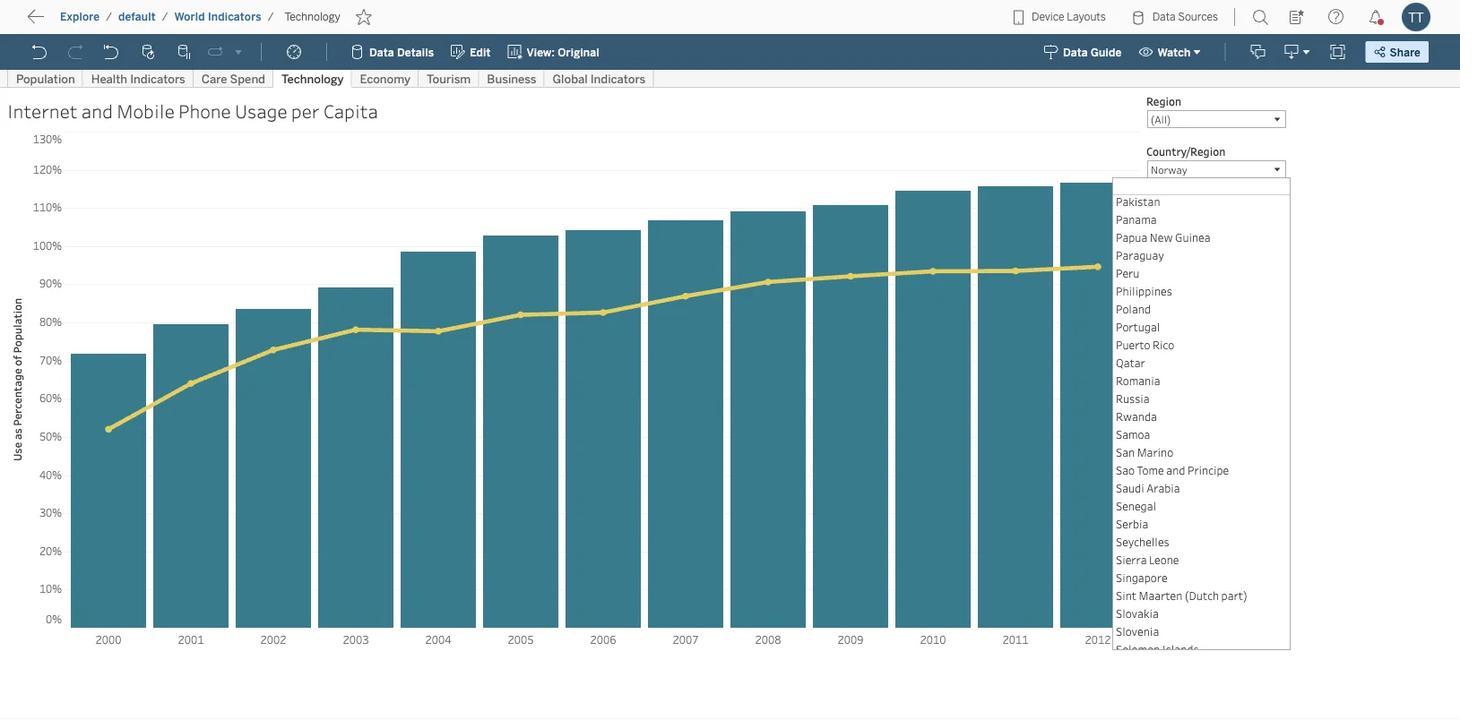 Task type: vqa. For each thing, say whether or not it's contained in the screenshot.
with
no



Task type: locate. For each thing, give the bounding box(es) containing it.
technology element
[[279, 10, 346, 23]]

1 horizontal spatial /
[[162, 10, 168, 23]]

skip to content link
[[43, 10, 183, 34]]

0 horizontal spatial /
[[106, 10, 112, 23]]

/
[[106, 10, 112, 23], [162, 10, 168, 23], [268, 10, 274, 23]]

/ left world
[[162, 10, 168, 23]]

content
[[98, 14, 154, 31]]

/ right "indicators" at the left
[[268, 10, 274, 23]]

indicators
[[208, 10, 261, 23]]

2 horizontal spatial /
[[268, 10, 274, 23]]

world
[[174, 10, 205, 23]]

explore link
[[59, 9, 101, 24]]

/ right to
[[106, 10, 112, 23]]

explore
[[60, 10, 100, 23]]

technology
[[285, 10, 341, 23]]

default
[[118, 10, 156, 23]]



Task type: describe. For each thing, give the bounding box(es) containing it.
default link
[[117, 9, 157, 24]]

skip
[[47, 14, 77, 31]]

1 / from the left
[[106, 10, 112, 23]]

world indicators link
[[173, 9, 262, 24]]

3 / from the left
[[268, 10, 274, 23]]

skip to content
[[47, 14, 154, 31]]

2 / from the left
[[162, 10, 168, 23]]

explore / default / world indicators /
[[60, 10, 274, 23]]

to
[[81, 14, 95, 31]]



